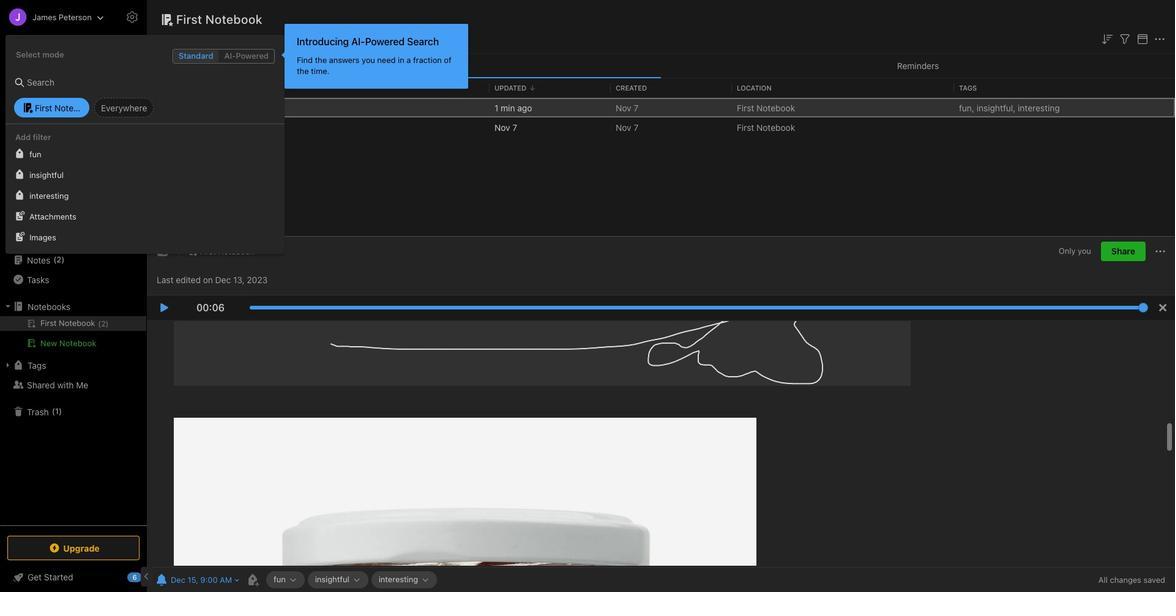 Task type: locate. For each thing, give the bounding box(es) containing it.
0 horizontal spatial a
[[96, 160, 101, 170]]

1 vertical spatial 1
[[55, 407, 59, 417]]

1 vertical spatial new
[[40, 339, 57, 348]]

note window element
[[147, 237, 1176, 593]]

0 horizontal spatial 1
[[55, 407, 59, 417]]

(
[[53, 255, 57, 265], [52, 407, 55, 417]]

answers
[[329, 55, 360, 65]]

untitled
[[162, 122, 193, 133]]

upgrade button
[[7, 536, 140, 561]]

home link
[[0, 96, 147, 116]]

0 vertical spatial notes
[[392, 60, 416, 70]]

1 horizontal spatial a
[[407, 55, 411, 65]]

notes for notes ( 2 )
[[27, 255, 50, 265]]

) right trash
[[59, 407, 62, 417]]

1
[[495, 103, 499, 113], [55, 407, 59, 417]]

in
[[398, 55, 405, 65]]

shortcuts
[[28, 120, 66, 131]]

0 vertical spatial add
[[15, 132, 31, 142]]

column header
[[162, 83, 485, 93]]

tags up fun,
[[960, 84, 977, 92]]

) inside trash ( 1 )
[[59, 407, 62, 417]]

0 vertical spatial you
[[362, 55, 375, 65]]

add
[[15, 132, 31, 142], [22, 146, 37, 156]]

all changes saved
[[1099, 576, 1166, 585]]

1 inside trash ( 1 )
[[55, 407, 59, 417]]

you inside note window 'element'
[[1078, 246, 1092, 256]]

only you
[[1059, 246, 1092, 256]]

insightful up it
[[29, 170, 64, 180]]

) inside notes ( 2 )
[[61, 255, 65, 265]]

expand notebooks image
[[3, 302, 13, 312]]

new down select mode
[[27, 70, 45, 80]]

insightful button
[[308, 572, 368, 589]]

1 vertical spatial fun
[[274, 575, 286, 585]]

first notebook inside note window 'element'
[[200, 247, 254, 256]]

settings image
[[125, 10, 140, 24]]

tab list
[[147, 54, 1176, 78]]

fun up click the
[[29, 149, 41, 159]]

notes
[[392, 60, 416, 70], [42, 210, 64, 220], [27, 255, 50, 265]]

insightful right fun 'button'
[[315, 575, 349, 585]]

share button
[[1102, 242, 1146, 262]]

2 up tasks button
[[57, 255, 61, 265]]

Search text field
[[16, 36, 131, 58], [24, 73, 242, 91]]

fun right add tag icon
[[274, 575, 286, 585]]

1 right trash
[[55, 407, 59, 417]]

0 vertical spatial interesting
[[1018, 103, 1060, 113]]

search
[[407, 36, 439, 47]]

shared with me
[[27, 380, 88, 390]]

add inside search results field
[[15, 132, 31, 142]]

1 horizontal spatial 1
[[495, 103, 499, 113]]

search text field up the new popup button
[[16, 36, 131, 58]]

insightful inside search results field
[[29, 170, 64, 180]]

created
[[616, 84, 647, 92]]

( down the images
[[53, 255, 57, 265]]

the for click the
[[42, 160, 54, 170]]

1 vertical spatial you
[[1078, 246, 1092, 256]]

1 horizontal spatial on
[[203, 275, 213, 285]]

2 vertical spatial interesting
[[379, 575, 418, 585]]

the up 'time.'
[[315, 55, 327, 65]]

2 horizontal spatial interesting
[[1018, 103, 1060, 113]]

new up tags button
[[40, 339, 57, 348]]

first notebook button
[[12, 96, 93, 120], [184, 243, 259, 260]]

ai-
[[352, 36, 365, 47], [224, 51, 236, 61]]

group
[[0, 135, 146, 255]]

1 horizontal spatial ai-
[[352, 36, 365, 47]]

notes inside notes ( 2 )
[[27, 255, 50, 265]]

edited
[[176, 275, 201, 285]]

nov for nov 7
[[616, 122, 632, 133]]

nov 7
[[616, 103, 639, 113], [495, 122, 518, 133], [616, 122, 639, 133]]

new for new notebook
[[40, 339, 57, 348]]

or
[[84, 171, 91, 181]]

share
[[1112, 246, 1136, 257]]

0 vertical spatial insightful
[[29, 170, 64, 180]]

0 vertical spatial the
[[315, 55, 327, 65]]

0 vertical spatial (
[[53, 255, 57, 265]]

interesting right insightful "button"
[[379, 575, 418, 585]]

of
[[444, 55, 452, 65]]

( right trash
[[52, 407, 55, 417]]

a right in
[[407, 55, 411, 65]]

00:06
[[197, 303, 225, 314]]

2 horizontal spatial the
[[315, 55, 327, 65]]

1 vertical spatial )
[[59, 407, 62, 417]]

tags up the shared
[[28, 360, 46, 371]]

1 vertical spatial 2
[[57, 255, 61, 265]]

1 vertical spatial insightful
[[315, 575, 349, 585]]

1 vertical spatial a
[[96, 160, 101, 170]]

1 horizontal spatial you
[[1078, 246, 1092, 256]]

a
[[407, 55, 411, 65], [96, 160, 101, 170]]

first notebook button up dec
[[184, 243, 259, 260]]

1 inside row group
[[495, 103, 499, 113]]

0 vertical spatial a
[[407, 55, 411, 65]]

add left "filter"
[[15, 132, 31, 142]]

1 horizontal spatial fun
[[274, 575, 286, 585]]

note,
[[103, 160, 122, 170]]

0 horizontal spatial ai-
[[224, 51, 236, 61]]

new
[[27, 70, 45, 80], [40, 339, 57, 348]]

insightful inside "button"
[[315, 575, 349, 585]]

0 vertical spatial 2
[[162, 33, 167, 43]]

first notebook button up shortcuts
[[12, 96, 93, 120]]

group containing add your first shortcut
[[0, 135, 146, 255]]

trash ( 1 )
[[27, 407, 62, 417]]

)
[[61, 255, 65, 265], [59, 407, 62, 417]]

notebooks link
[[0, 297, 146, 317]]

tags
[[960, 84, 977, 92], [28, 360, 46, 371]]

1 vertical spatial powered
[[236, 51, 269, 61]]

on up or
[[85, 160, 94, 170]]

None search field
[[24, 73, 266, 91]]

( for notes
[[53, 255, 57, 265]]

0 vertical spatial on
[[85, 160, 94, 170]]

) up tasks button
[[61, 255, 65, 265]]

find the answers you need in a fraction of the time.
[[297, 55, 452, 76]]

the down find
[[297, 66, 309, 76]]

0 vertical spatial new
[[27, 70, 45, 80]]

fun inside 'button'
[[274, 575, 286, 585]]

1 vertical spatial first notebook button
[[184, 243, 259, 260]]

0 horizontal spatial interesting
[[29, 191, 69, 201]]

1 vertical spatial add
[[22, 146, 37, 156]]

cell
[[0, 317, 146, 331]]

1 horizontal spatial powered
[[365, 36, 405, 47]]

select
[[16, 50, 40, 59]]

0 horizontal spatial on
[[85, 160, 94, 170]]

None search field
[[16, 36, 131, 58]]

first notebook
[[176, 12, 263, 26], [35, 103, 93, 113], [737, 103, 796, 113], [737, 122, 796, 133], [200, 247, 254, 256]]

2 left notes
[[162, 33, 167, 43]]

tree
[[0, 96, 147, 525]]

reminders
[[898, 60, 940, 71]]

0 horizontal spatial insightful
[[29, 170, 64, 180]]

0 horizontal spatial the
[[42, 160, 54, 170]]

add
[[22, 182, 36, 192]]

1 horizontal spatial interesting
[[379, 575, 418, 585]]

0 vertical spatial tags
[[960, 84, 977, 92]]

1 horizontal spatial insightful
[[315, 575, 349, 585]]

add for add filter
[[15, 132, 31, 142]]

add up click
[[22, 146, 37, 156]]

introducing ai-powered search
[[297, 36, 439, 47]]

introducing
[[297, 36, 349, 47]]

2
[[162, 33, 167, 43], [57, 255, 61, 265]]

1 vertical spatial on
[[203, 275, 213, 285]]

row group containing 1 min ago
[[147, 98, 1176, 137]]

a up tag
[[96, 160, 101, 170]]

1 horizontal spatial 2
[[162, 33, 167, 43]]

interesting down notebook,
[[29, 191, 69, 201]]

7
[[634, 103, 639, 113], [513, 122, 518, 133], [634, 122, 639, 133]]

notes inside button
[[392, 60, 416, 70]]

powered
[[365, 36, 405, 47], [236, 51, 269, 61]]

insightful
[[29, 170, 64, 180], [315, 575, 349, 585]]

row group
[[147, 98, 1176, 137]]

on
[[85, 160, 94, 170], [203, 275, 213, 285]]

( inside trash ( 1 )
[[52, 407, 55, 417]]

2 vertical spatial the
[[42, 160, 54, 170]]

powered left find
[[236, 51, 269, 61]]

1 horizontal spatial tags
[[960, 84, 977, 92]]

tag
[[94, 171, 106, 181]]

you left need
[[362, 55, 375, 65]]

2 vertical spatial notes
[[27, 255, 50, 265]]

0 vertical spatial 1
[[495, 103, 499, 113]]

ai- right 'standard'
[[224, 51, 236, 61]]

on left dec
[[203, 275, 213, 285]]

time.
[[311, 66, 330, 76]]

saved
[[1144, 576, 1166, 585]]

you right only
[[1078, 246, 1092, 256]]

) for trash
[[59, 407, 62, 417]]

1 left 'min' at the left top
[[495, 103, 499, 113]]

interesting inside 'button'
[[379, 575, 418, 585]]

interesting right insightful,
[[1018, 103, 1060, 113]]

2 notes
[[162, 33, 191, 43]]

nov
[[616, 103, 632, 113], [495, 122, 510, 133], [616, 122, 632, 133]]

interesting
[[1018, 103, 1060, 113], [29, 191, 69, 201], [379, 575, 418, 585]]

interesting inside search results field
[[29, 191, 69, 201]]

notebook
[[206, 12, 263, 26], [55, 103, 93, 113], [757, 103, 796, 113], [757, 122, 796, 133], [218, 247, 254, 256], [59, 339, 96, 348]]

the up notebook,
[[42, 160, 54, 170]]

fun,
[[960, 103, 975, 113]]

0 vertical spatial fun
[[29, 149, 41, 159]]

0 horizontal spatial tags
[[28, 360, 46, 371]]

a inside find the answers you need in a fraction of the time.
[[407, 55, 411, 65]]

new notebook group
[[0, 317, 146, 356]]

notes for notes
[[392, 60, 416, 70]]

0 vertical spatial )
[[61, 255, 65, 265]]

1 vertical spatial interesting
[[29, 191, 69, 201]]

new inside popup button
[[27, 70, 45, 80]]

0 horizontal spatial you
[[362, 55, 375, 65]]

search text field up everywhere button
[[24, 73, 242, 91]]

2 inside notes ( 2 )
[[57, 255, 61, 265]]

0 horizontal spatial fun
[[29, 149, 41, 159]]

7 for 1 min ago
[[634, 103, 639, 113]]

first
[[176, 12, 202, 26], [35, 103, 52, 113], [737, 103, 755, 113], [737, 122, 755, 133], [200, 247, 216, 256]]

0 horizontal spatial 2
[[57, 255, 61, 265]]

1 vertical spatial tags
[[28, 360, 46, 371]]

the
[[315, 55, 327, 65], [297, 66, 309, 76], [42, 160, 54, 170]]

new for new
[[27, 70, 45, 80]]

0 horizontal spatial first notebook button
[[12, 96, 93, 120]]

( inside notes ( 2 )
[[53, 255, 57, 265]]

ai- up answers
[[352, 36, 365, 47]]

first notebook inside search results field
[[35, 103, 93, 113]]

powered up need
[[365, 36, 405, 47]]

to
[[108, 171, 115, 181]]

1 vertical spatial (
[[52, 407, 55, 417]]

new inside button
[[40, 339, 57, 348]]

0 vertical spatial search text field
[[16, 36, 131, 58]]

notebook inside button
[[59, 339, 96, 348]]

location
[[737, 84, 772, 92]]

1 vertical spatial the
[[297, 66, 309, 76]]

new notebook
[[40, 339, 96, 348]]



Task type: describe. For each thing, give the bounding box(es) containing it.
fraction
[[413, 55, 442, 65]]

new notebook button
[[0, 336, 146, 351]]

dec
[[215, 275, 231, 285]]

the for find the answers you need in a fraction of the time.
[[315, 55, 327, 65]]

) for notes
[[61, 255, 65, 265]]

on inside icon on a note, notebook, stack or tag to add it here.
[[85, 160, 94, 170]]

notebook,
[[22, 171, 59, 181]]

upgrade
[[63, 543, 100, 554]]

all
[[1099, 576, 1108, 585]]

tasks button
[[0, 270, 146, 290]]

you inside find the answers you need in a fraction of the time.
[[362, 55, 375, 65]]

add tag image
[[246, 573, 260, 588]]

icon
[[67, 160, 83, 170]]

1 vertical spatial search text field
[[24, 73, 242, 91]]

first inside search results field
[[35, 103, 52, 113]]

expand tags image
[[3, 361, 13, 370]]

1 vertical spatial notes
[[42, 210, 64, 220]]

shared with me link
[[0, 375, 146, 395]]

images
[[29, 232, 56, 242]]

nov 7 for nov 7
[[616, 122, 639, 133]]

last edited on dec 13, 2023
[[157, 275, 268, 285]]

tags inside button
[[28, 360, 46, 371]]

( for trash
[[52, 407, 55, 417]]

Note Editor text field
[[147, 320, 1176, 568]]

notes button
[[147, 54, 661, 78]]

a inside icon on a note, notebook, stack or tag to add it here.
[[96, 160, 101, 170]]

add for add your first shortcut
[[22, 146, 37, 156]]

fun inside search results field
[[29, 149, 41, 159]]

ago
[[518, 103, 532, 113]]

last
[[157, 275, 174, 285]]

first
[[58, 146, 74, 156]]

mode
[[42, 50, 64, 59]]

notes ( 2 )
[[27, 255, 65, 265]]

Search results field
[[3, 96, 285, 254]]

shared
[[27, 380, 55, 390]]

icon on a note, notebook, stack or tag to add it here.
[[22, 160, 122, 192]]

notebooks
[[28, 302, 70, 312]]

notes
[[169, 33, 191, 43]]

insightful,
[[977, 103, 1016, 113]]

notebook inside search results field
[[55, 103, 93, 113]]

click the
[[22, 160, 57, 170]]

1 horizontal spatial the
[[297, 66, 309, 76]]

tree containing home
[[0, 96, 147, 525]]

attachments
[[29, 212, 76, 221]]

click
[[22, 160, 40, 170]]

add your first shortcut
[[22, 146, 108, 156]]

recent notes
[[14, 210, 64, 220]]

2023
[[247, 275, 268, 285]]

tasks
[[27, 275, 49, 285]]

need
[[377, 55, 396, 65]]

1 min ago
[[495, 103, 532, 113]]

on inside note window 'element'
[[203, 275, 213, 285]]

filter
[[33, 132, 51, 142]]

recent
[[14, 210, 40, 220]]

click to collapse image
[[142, 570, 152, 585]]

it
[[38, 182, 43, 192]]

0 vertical spatial ai-
[[352, 36, 365, 47]]

stack
[[62, 171, 81, 181]]

tags button
[[0, 356, 146, 375]]

trash
[[27, 407, 49, 417]]

first inside note window 'element'
[[200, 247, 216, 256]]

new button
[[7, 64, 140, 86]]

updated
[[495, 84, 527, 92]]

home
[[27, 101, 50, 111]]

your
[[39, 146, 56, 156]]

find
[[297, 55, 313, 65]]

select mode
[[16, 50, 64, 59]]

shortcuts button
[[0, 116, 146, 135]]

0 horizontal spatial powered
[[236, 51, 269, 61]]

interesting button
[[372, 572, 437, 589]]

me
[[76, 380, 88, 390]]

fun button
[[266, 572, 305, 589]]

shortcut
[[76, 146, 108, 156]]

0 vertical spatial first notebook button
[[12, 96, 93, 120]]

tab list containing notes
[[147, 54, 1176, 78]]

nov 7 for 1 min ago
[[616, 103, 639, 113]]

here.
[[45, 182, 64, 192]]

interesting inside row group
[[1018, 103, 1060, 113]]

1 vertical spatial ai-
[[224, 51, 236, 61]]

everywhere
[[101, 103, 147, 113]]

0 vertical spatial powered
[[365, 36, 405, 47]]

1 horizontal spatial first notebook button
[[184, 243, 259, 260]]

everywhere button
[[92, 96, 156, 120]]

add filter
[[15, 132, 51, 142]]

nov for 1 min ago
[[616, 103, 632, 113]]

notebook inside note window 'element'
[[218, 247, 254, 256]]

13,
[[233, 275, 245, 285]]

fun, insightful, interesting
[[960, 103, 1060, 113]]

only
[[1059, 246, 1076, 256]]

expand note image
[[156, 244, 170, 259]]

standard
[[179, 51, 213, 61]]

ai-powered
[[224, 51, 269, 61]]

min
[[501, 103, 515, 113]]

changes
[[1111, 576, 1142, 585]]

with
[[57, 380, 74, 390]]

7 for nov 7
[[634, 122, 639, 133]]

reminders button
[[661, 54, 1176, 78]]



Task type: vqa. For each thing, say whether or not it's contained in the screenshot.
"Shared With Me" in the bottom of the page
yes



